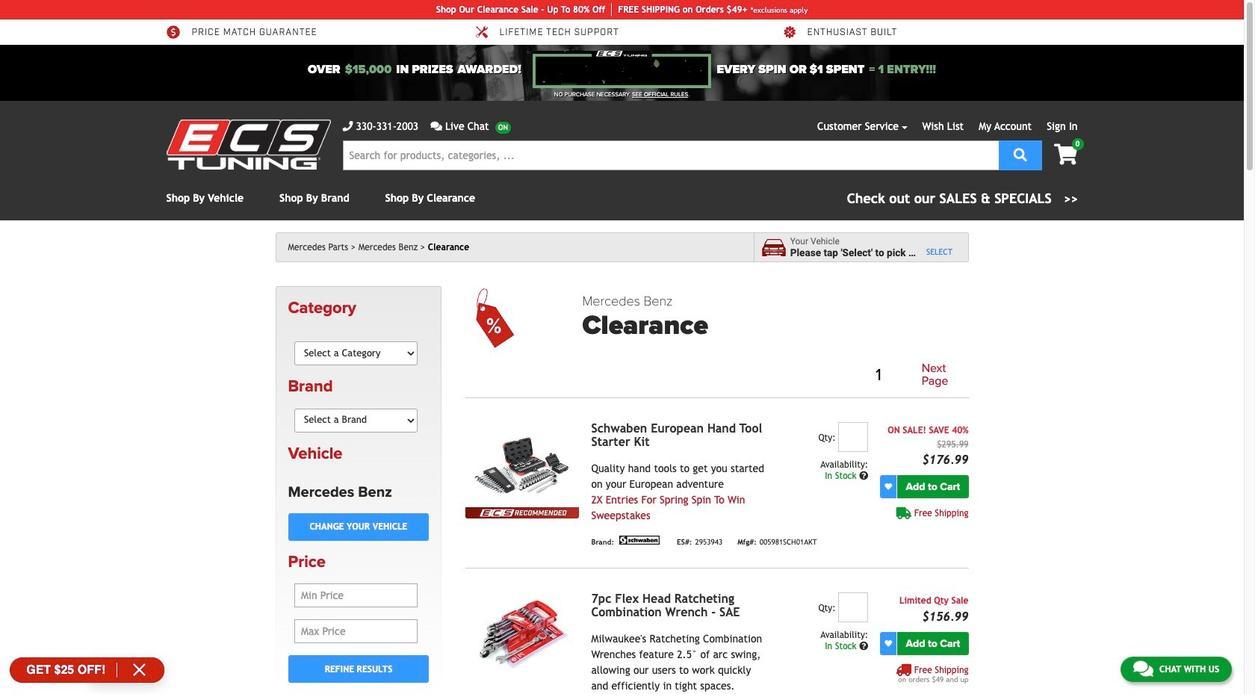 Task type: vqa. For each thing, say whether or not it's contained in the screenshot.
miles in after 300 miles the clutch feel is slightly stiffer than stock but not crazy stiff in my opinion at all. the clutch throw is reduced quite a bit which i like, and now the clutch release about 3 inches from the floor from
no



Task type: describe. For each thing, give the bounding box(es) containing it.
question circle image
[[860, 471, 868, 480]]

es#4481243 - 48-22-9429 - 7pc flex head ratcheting combination wrench - sae - milwaukee's ratcheting combination wrenches feature 2.5 of arc swing, allowing our users to work quickly and efficiently in tight spaces. - milwaukee - audi bmw volkswagen mercedes benz mini porsche image
[[466, 592, 579, 678]]

Search text field
[[343, 140, 999, 170]]

comments image
[[1134, 660, 1154, 678]]

add to wish list image
[[885, 483, 892, 490]]

ecs tuning 'spin to win' contest logo image
[[533, 51, 711, 88]]

add to wish list image
[[885, 640, 892, 647]]

question circle image
[[860, 642, 868, 651]]

paginated product list navigation navigation
[[582, 359, 969, 391]]

Min Price number field
[[294, 584, 418, 608]]

ecs tuning image
[[166, 120, 331, 170]]



Task type: locate. For each thing, give the bounding box(es) containing it.
schwaben - corporate logo image
[[617, 536, 662, 545]]

shopping cart image
[[1054, 144, 1078, 165]]

Max Price number field
[[294, 620, 418, 644]]

ecs tuning recommends this product. image
[[466, 507, 579, 519]]

None number field
[[839, 422, 868, 452], [839, 592, 868, 622], [839, 422, 868, 452], [839, 592, 868, 622]]

comments image
[[431, 121, 442, 132]]

search image
[[1014, 148, 1027, 161]]

es#2953943 - 005981sch01akt - schwaben european hand tool starter kit - quality hand tools to get you started on your european adventure - schwaben - audi bmw volkswagen mercedes benz mini porsche image
[[466, 422, 579, 507]]

phone image
[[343, 121, 353, 132]]



